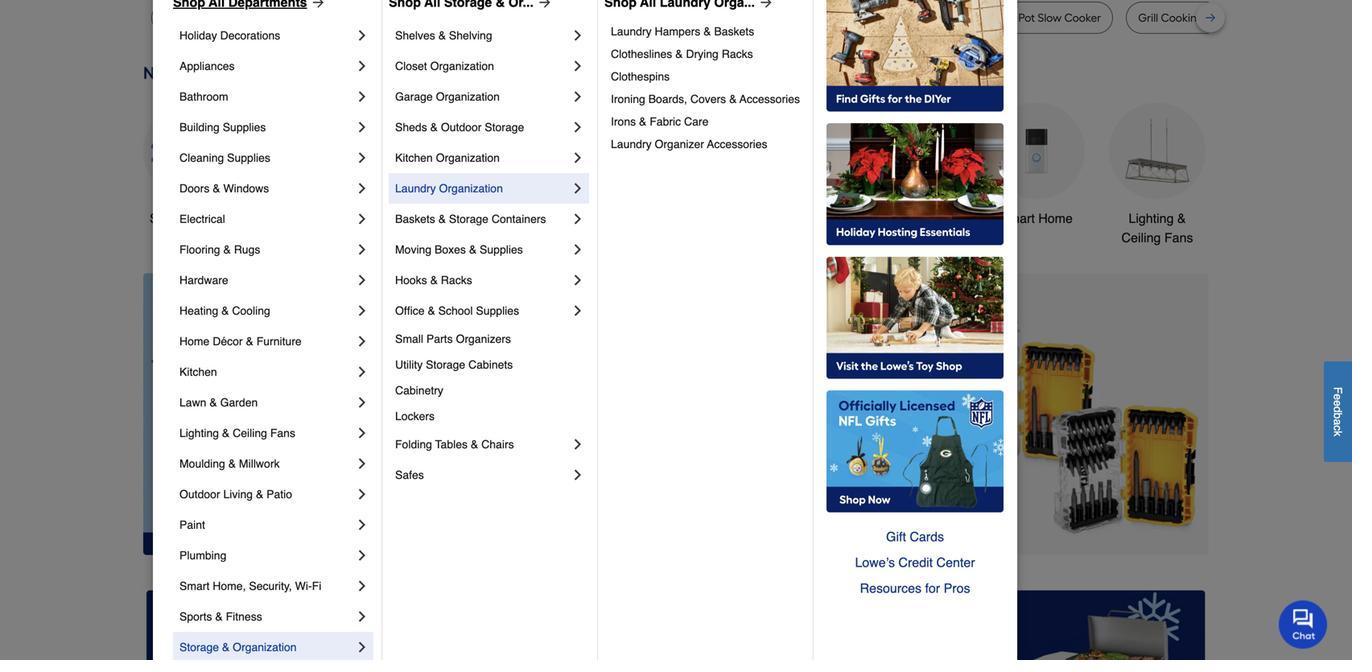 Task type: locate. For each thing, give the bounding box(es) containing it.
outdoor up equipment
[[749, 211, 796, 226]]

e up d
[[1332, 394, 1345, 400]]

ceiling
[[1122, 230, 1161, 245], [233, 427, 267, 439]]

kitchen inside 'link'
[[395, 151, 433, 164]]

accessories right covers at the right
[[740, 93, 800, 105]]

utility storage cabinets
[[395, 358, 513, 371]]

chevron right image for sports & fitness
[[354, 609, 370, 625]]

for
[[925, 581, 940, 596]]

1 horizontal spatial smart
[[1001, 211, 1035, 226]]

chevron right image
[[354, 27, 370, 43], [570, 27, 586, 43], [354, 58, 370, 74], [570, 58, 586, 74], [354, 89, 370, 105], [570, 89, 586, 105], [570, 119, 586, 135], [354, 180, 370, 196], [570, 180, 586, 196], [354, 211, 370, 227], [570, 211, 586, 227], [354, 241, 370, 258], [570, 241, 586, 258], [570, 272, 586, 288], [354, 333, 370, 349], [354, 364, 370, 380], [354, 456, 370, 472], [570, 467, 586, 483], [354, 639, 370, 655]]

2 vertical spatial outdoor
[[180, 488, 220, 501]]

laundry inside laundry hampers & baskets link
[[611, 25, 652, 38]]

organization down shelving
[[430, 60, 494, 72]]

wi-
[[295, 580, 312, 592]]

0 vertical spatial decorations
[[220, 29, 280, 42]]

laundry down the irons
[[611, 138, 652, 151]]

1 vertical spatial fans
[[270, 427, 295, 439]]

decorations for christmas
[[519, 230, 588, 245]]

organization up baskets & storage containers
[[439, 182, 503, 195]]

scroll to item #2 image
[[776, 526, 814, 532]]

1 horizontal spatial cooker
[[1064, 11, 1101, 25]]

laundry inside the laundry organization link
[[395, 182, 436, 195]]

1 vertical spatial racks
[[441, 274, 472, 287]]

1 horizontal spatial lighting & ceiling fans link
[[1109, 103, 1206, 247]]

small
[[395, 332, 423, 345]]

crock right instant pot at the top of page
[[986, 11, 1016, 25]]

0 horizontal spatial lighting & ceiling fans link
[[180, 418, 354, 448]]

kitchen for kitchen
[[180, 365, 217, 378]]

f e e d b a c k
[[1332, 387, 1345, 436]]

boards,
[[649, 93, 687, 105]]

microwave countertop
[[481, 11, 599, 25]]

0 vertical spatial outdoor
[[441, 121, 482, 134]]

chevron right image for baskets & storage containers
[[570, 211, 586, 227]]

1 vertical spatial ceiling
[[233, 427, 267, 439]]

0 horizontal spatial lighting & ceiling fans
[[180, 427, 295, 439]]

organization inside 'link'
[[436, 151, 500, 164]]

gift cards link
[[827, 524, 1004, 550]]

2 cooker from the left
[[1064, 11, 1101, 25]]

chevron right image for closet organization
[[570, 58, 586, 74]]

crock for crock pot cooking pot
[[743, 11, 773, 25]]

1 horizontal spatial kitchen
[[395, 151, 433, 164]]

moulding & millwork
[[180, 457, 280, 470]]

outdoor down garage organization at the left top
[[441, 121, 482, 134]]

0 vertical spatial baskets
[[714, 25, 754, 38]]

storage up moving boxes & supplies
[[449, 213, 489, 225]]

3 pot from the left
[[932, 11, 949, 25]]

smart for smart home, security, wi-fi
[[180, 580, 210, 592]]

accessories
[[740, 93, 800, 105], [707, 138, 768, 151]]

chevron right image for cleaning supplies
[[354, 150, 370, 166]]

storage & organization
[[180, 641, 297, 654]]

accessories down irons & fabric care link
[[707, 138, 768, 151]]

hardware link
[[180, 265, 354, 295]]

racks up office & school supplies
[[441, 274, 472, 287]]

pros
[[944, 581, 970, 596]]

2 vertical spatial laundry
[[395, 182, 436, 195]]

1 horizontal spatial racks
[[722, 47, 753, 60]]

2 pot from the left
[[841, 11, 857, 25]]

baskets up clotheslines & drying racks link
[[714, 25, 754, 38]]

outdoor down moulding
[[180, 488, 220, 501]]

resources for pros
[[860, 581, 970, 596]]

laundry down kitchen organization
[[395, 182, 436, 195]]

arrow right image
[[307, 0, 326, 10], [534, 0, 553, 10], [755, 0, 774, 10], [1179, 414, 1195, 430]]

0 horizontal spatial tools
[[418, 211, 448, 226]]

chevron right image for appliances
[[354, 58, 370, 74]]

1 vertical spatial kitchen
[[180, 365, 217, 378]]

2 crock from the left
[[986, 11, 1016, 25]]

outdoor living & patio
[[180, 488, 292, 501]]

1 vertical spatial baskets
[[395, 213, 435, 225]]

4 pot from the left
[[1019, 11, 1035, 25]]

holiday decorations
[[180, 29, 280, 42]]

scroll to item #5 image
[[895, 526, 933, 532]]

smart home, security, wi-fi
[[180, 580, 321, 592]]

lawn & garden
[[180, 396, 258, 409]]

1 horizontal spatial baskets
[[714, 25, 754, 38]]

organization down sheds & outdoor storage
[[436, 151, 500, 164]]

0 horizontal spatial crock
[[743, 11, 773, 25]]

christmas decorations link
[[506, 103, 602, 247]]

smart home link
[[988, 103, 1085, 228]]

fans
[[1165, 230, 1193, 245], [270, 427, 295, 439]]

1 vertical spatial lighting & ceiling fans link
[[180, 418, 354, 448]]

0 vertical spatial lighting
[[1129, 211, 1174, 226]]

tools down laundry organization
[[418, 211, 448, 226]]

cooker
[[408, 11, 444, 25], [1064, 11, 1101, 25]]

0 horizontal spatial baskets
[[395, 213, 435, 225]]

closet organization
[[395, 60, 494, 72]]

hooks
[[395, 274, 427, 287]]

0 horizontal spatial bathroom
[[180, 90, 228, 103]]

chevron right image for smart home, security, wi-fi
[[354, 578, 370, 594]]

closet organization link
[[395, 51, 570, 81]]

chevron right image for kitchen
[[354, 364, 370, 380]]

baskets inside baskets & storage containers link
[[395, 213, 435, 225]]

0 vertical spatial laundry
[[611, 25, 652, 38]]

storage down parts
[[426, 358, 465, 371]]

baskets up moving
[[395, 213, 435, 225]]

bathroom link
[[180, 81, 354, 112], [868, 103, 964, 228]]

chevron right image for heating & cooling
[[354, 303, 370, 319]]

fabric
[[650, 115, 681, 128]]

0 horizontal spatial home
[[180, 335, 210, 348]]

crock up clotheslines & drying racks link
[[743, 11, 773, 25]]

crock
[[743, 11, 773, 25], [986, 11, 1016, 25]]

smart home, security, wi-fi link
[[180, 571, 354, 601]]

instant
[[894, 11, 929, 25]]

sheds & outdoor storage link
[[395, 112, 570, 142]]

0 horizontal spatial lighting
[[180, 427, 219, 439]]

chevron right image for electrical
[[354, 211, 370, 227]]

smart home
[[1001, 211, 1073, 226]]

1 horizontal spatial tools
[[799, 211, 829, 226]]

organizer
[[655, 138, 704, 151]]

0 horizontal spatial outdoor
[[180, 488, 220, 501]]

chevron right image for shelves & shelving
[[570, 27, 586, 43]]

garage
[[395, 90, 433, 103]]

organization for garage organization
[[436, 90, 500, 103]]

1 vertical spatial outdoor
[[749, 211, 796, 226]]

storage inside utility storage cabinets link
[[426, 358, 465, 371]]

racks
[[722, 47, 753, 60], [441, 274, 472, 287]]

christmas decorations
[[519, 211, 588, 245]]

chevron right image for moulding & millwork
[[354, 456, 370, 472]]

2 e from the top
[[1332, 400, 1345, 406]]

2 horizontal spatial outdoor
[[749, 211, 796, 226]]

1 vertical spatial accessories
[[707, 138, 768, 151]]

laundry up clotheslines
[[611, 25, 652, 38]]

ceiling inside lighting & ceiling fans
[[1122, 230, 1161, 245]]

laundry hampers & baskets
[[611, 25, 754, 38]]

1 tools from the left
[[418, 211, 448, 226]]

k
[[1332, 431, 1345, 436]]

holiday hosting essentials. image
[[827, 123, 1004, 246]]

storage down the 'sports'
[[180, 641, 219, 654]]

countertop
[[540, 11, 599, 25]]

0 horizontal spatial decorations
[[220, 29, 280, 42]]

clotheslines & drying racks
[[611, 47, 753, 60]]

chevron right image for office & school supplies
[[570, 303, 586, 319]]

boxes
[[435, 243, 466, 256]]

storage inside 'sheds & outdoor storage' link
[[485, 121, 524, 134]]

1 vertical spatial home
[[180, 335, 210, 348]]

0 vertical spatial fans
[[1165, 230, 1193, 245]]

baskets & storage containers link
[[395, 204, 570, 234]]

christmas
[[525, 211, 583, 226]]

laundry
[[611, 25, 652, 38], [611, 138, 652, 151], [395, 182, 436, 195]]

all
[[183, 211, 197, 226]]

crock pot cooking pot
[[743, 11, 857, 25]]

organization for laundry organization
[[439, 182, 503, 195]]

1 horizontal spatial slow
[[1038, 11, 1062, 25]]

outdoor
[[441, 121, 482, 134], [749, 211, 796, 226], [180, 488, 220, 501]]

clothespins
[[611, 70, 670, 83]]

0 horizontal spatial slow
[[381, 11, 405, 25]]

laundry for gift cards
[[611, 25, 652, 38]]

1 vertical spatial laundry
[[611, 138, 652, 151]]

0 vertical spatial accessories
[[740, 93, 800, 105]]

tools up equipment
[[799, 211, 829, 226]]

0 vertical spatial lighting & ceiling fans
[[1122, 211, 1193, 245]]

1 vertical spatial smart
[[180, 580, 210, 592]]

0 horizontal spatial cooker
[[408, 11, 444, 25]]

laundry hampers & baskets link
[[611, 20, 802, 43]]

get up to 2 free select tools or batteries when you buy 1 with select purchases. image
[[147, 590, 482, 660]]

cooker up shelves
[[408, 11, 444, 25]]

e up b
[[1332, 400, 1345, 406]]

chat invite button image
[[1279, 600, 1328, 649]]

0 vertical spatial home
[[1039, 211, 1073, 226]]

1 vertical spatial decorations
[[519, 230, 588, 245]]

sheds & outdoor storage
[[395, 121, 524, 134]]

grate
[[1207, 11, 1236, 25]]

1 e from the top
[[1332, 394, 1345, 400]]

1 horizontal spatial cooking
[[1161, 11, 1204, 25]]

cooker left grill
[[1064, 11, 1101, 25]]

school
[[438, 304, 473, 317]]

deals
[[201, 211, 233, 226]]

up to 30 percent off select grills and accessories. image
[[870, 590, 1206, 660]]

smart
[[1001, 211, 1035, 226], [180, 580, 210, 592]]

1 horizontal spatial decorations
[[519, 230, 588, 245]]

laundry organizer accessories
[[611, 138, 768, 151]]

0 vertical spatial smart
[[1001, 211, 1035, 226]]

cleaning supplies link
[[180, 142, 354, 173]]

organization for closet organization
[[430, 60, 494, 72]]

garden
[[220, 396, 258, 409]]

0 horizontal spatial kitchen
[[180, 365, 217, 378]]

1 slow from the left
[[381, 11, 405, 25]]

1 pot from the left
[[776, 11, 792, 25]]

gift
[[886, 529, 906, 544]]

outdoor for outdoor tools & equipment
[[749, 211, 796, 226]]

chevron right image for storage & organization
[[354, 639, 370, 655]]

0 vertical spatial kitchen
[[395, 151, 433, 164]]

shelves
[[395, 29, 435, 42]]

laundry for small parts organizers
[[395, 182, 436, 195]]

flooring
[[180, 243, 220, 256]]

decorations down christmas
[[519, 230, 588, 245]]

chevron right image for kitchen organization
[[570, 150, 586, 166]]

hooks & racks
[[395, 274, 472, 287]]

0 horizontal spatial smart
[[180, 580, 210, 592]]

chevron right image for laundry organization
[[570, 180, 586, 196]]

flooring & rugs link
[[180, 234, 354, 265]]

0 vertical spatial racks
[[722, 47, 753, 60]]

laundry inside laundry organizer accessories link
[[611, 138, 652, 151]]

storage down garage organization "link"
[[485, 121, 524, 134]]

fans inside lighting & ceiling fans
[[1165, 230, 1193, 245]]

shop all deals link
[[143, 103, 240, 228]]

warming
[[1249, 11, 1297, 25]]

chevron right image
[[354, 119, 370, 135], [354, 150, 370, 166], [570, 150, 586, 166], [354, 272, 370, 288], [354, 303, 370, 319], [570, 303, 586, 319], [354, 394, 370, 411], [354, 425, 370, 441], [570, 436, 586, 452], [354, 486, 370, 502], [354, 517, 370, 533], [354, 547, 370, 563], [354, 578, 370, 594], [354, 609, 370, 625]]

home,
[[213, 580, 246, 592]]

kitchen for kitchen organization
[[395, 151, 433, 164]]

0 vertical spatial ceiling
[[1122, 230, 1161, 245]]

care
[[684, 115, 709, 128]]

1 horizontal spatial fans
[[1165, 230, 1193, 245]]

supplies up small parts organizers 'link'
[[476, 304, 519, 317]]

décor
[[213, 335, 243, 348]]

kitchen down sheds
[[395, 151, 433, 164]]

chevron right image for sheds & outdoor storage
[[570, 119, 586, 135]]

bathroom
[[180, 90, 228, 103], [888, 211, 944, 226]]

1 crock from the left
[[743, 11, 773, 25]]

decorations up appliances link
[[220, 29, 280, 42]]

storage inside storage & organization link
[[180, 641, 219, 654]]

fitness
[[226, 610, 262, 623]]

racks right "drying"
[[722, 47, 753, 60]]

kitchen up lawn
[[180, 365, 217, 378]]

organization up sheds & outdoor storage
[[436, 90, 500, 103]]

1 horizontal spatial ceiling
[[1122, 230, 1161, 245]]

laundry organization link
[[395, 173, 570, 204]]

organization inside "link"
[[436, 90, 500, 103]]

2 tools from the left
[[799, 211, 829, 226]]

clothespins link
[[611, 65, 802, 88]]

1 horizontal spatial home
[[1039, 211, 1073, 226]]

1 horizontal spatial lighting
[[1129, 211, 1174, 226]]

laundry organizer accessories link
[[611, 133, 802, 155]]

appliances link
[[180, 51, 354, 81]]

1 vertical spatial bathroom
[[888, 211, 944, 226]]

new deals every day during 25 days of deals image
[[143, 60, 1209, 87]]

outdoor inside the outdoor tools & equipment
[[749, 211, 796, 226]]

1 horizontal spatial crock
[[986, 11, 1016, 25]]

chevron right image for holiday decorations
[[354, 27, 370, 43]]

furniture
[[257, 335, 302, 348]]

0 horizontal spatial cooking
[[795, 11, 838, 25]]

0 horizontal spatial fans
[[270, 427, 295, 439]]

kitchen link
[[180, 357, 354, 387]]

chevron right image for plumbing
[[354, 547, 370, 563]]

folding tables & chairs
[[395, 438, 514, 451]]



Task type: describe. For each thing, give the bounding box(es) containing it.
& inside the outdoor tools & equipment
[[833, 211, 841, 226]]

office & school supplies link
[[395, 295, 570, 326]]

drying
[[686, 47, 719, 60]]

crock pot slow cooker
[[986, 11, 1101, 25]]

garage organization link
[[395, 81, 570, 112]]

chevron right image for outdoor living & patio
[[354, 486, 370, 502]]

pot for instant pot
[[932, 11, 949, 25]]

small parts organizers link
[[395, 326, 586, 352]]

irons
[[611, 115, 636, 128]]

visit the lowe's toy shop. image
[[827, 257, 1004, 379]]

center
[[937, 555, 975, 570]]

chevron right image for moving boxes & supplies
[[570, 241, 586, 258]]

parts
[[427, 332, 453, 345]]

tools link
[[385, 103, 481, 228]]

0 horizontal spatial ceiling
[[233, 427, 267, 439]]

outdoor for outdoor living & patio
[[180, 488, 220, 501]]

officially licensed n f l gifts. shop now. image
[[827, 390, 1004, 513]]

garage organization
[[395, 90, 500, 103]]

f e e d b a c k button
[[1324, 361, 1352, 462]]

sports & fitness link
[[180, 601, 354, 632]]

sheds
[[395, 121, 427, 134]]

appliances
[[180, 60, 235, 72]]

home décor & furniture
[[180, 335, 302, 348]]

baskets inside laundry hampers & baskets link
[[714, 25, 754, 38]]

chevron right image for lighting & ceiling fans
[[354, 425, 370, 441]]

resources for pros link
[[827, 576, 1004, 601]]

supplies up windows on the left of page
[[227, 151, 270, 164]]

1 vertical spatial lighting & ceiling fans
[[180, 427, 295, 439]]

plumbing link
[[180, 540, 354, 571]]

chevron right image for bathroom
[[354, 89, 370, 105]]

doors
[[180, 182, 210, 195]]

decorations for holiday
[[220, 29, 280, 42]]

kitchen organization
[[395, 151, 500, 164]]

chevron right image for flooring & rugs
[[354, 241, 370, 258]]

lockers link
[[395, 403, 586, 429]]

up to 50 percent off select tools and accessories. image
[[429, 273, 1209, 555]]

safes link
[[395, 460, 570, 490]]

chevron right image for doors & windows
[[354, 180, 370, 196]]

chevron right image for home décor & furniture
[[354, 333, 370, 349]]

shop all deals
[[150, 211, 233, 226]]

lockers
[[395, 410, 435, 423]]

credit
[[899, 555, 933, 570]]

pot for crock pot slow cooker
[[1019, 11, 1035, 25]]

ironing boards, covers & accessories
[[611, 93, 800, 105]]

hooks & racks link
[[395, 265, 570, 295]]

cleaning
[[180, 151, 224, 164]]

ironing
[[611, 93, 645, 105]]

2 cooking from the left
[[1161, 11, 1204, 25]]

clotheslines & drying racks link
[[611, 43, 802, 65]]

shop these last-minute gifts. $99 or less. quantities are limited and won't last. image
[[143, 273, 403, 555]]

shelves & shelving link
[[395, 20, 570, 51]]

1 horizontal spatial outdoor
[[441, 121, 482, 134]]

sports
[[180, 610, 212, 623]]

instant pot
[[894, 11, 949, 25]]

building supplies
[[180, 121, 266, 134]]

microwave
[[481, 11, 537, 25]]

triple slow cooker
[[350, 11, 444, 25]]

utility storage cabinets link
[[395, 352, 586, 378]]

crock for crock pot slow cooker
[[986, 11, 1016, 25]]

chevron right image for paint
[[354, 517, 370, 533]]

rack
[[1300, 11, 1325, 25]]

1 horizontal spatial lighting & ceiling fans
[[1122, 211, 1193, 245]]

organization down sports & fitness link
[[233, 641, 297, 654]]

1 horizontal spatial bathroom link
[[868, 103, 964, 228]]

clotheslines
[[611, 47, 672, 60]]

millwork
[[239, 457, 280, 470]]

0 vertical spatial bathroom
[[180, 90, 228, 103]]

tools inside the outdoor tools & equipment
[[799, 211, 829, 226]]

supplies down containers
[[480, 243, 523, 256]]

1 vertical spatial lighting
[[180, 427, 219, 439]]

1 cooking from the left
[[795, 11, 838, 25]]

plumbing
[[180, 549, 226, 562]]

chevron right image for hardware
[[354, 272, 370, 288]]

fi
[[312, 580, 321, 592]]

supplies up cleaning supplies
[[223, 121, 266, 134]]

doors & windows link
[[180, 173, 354, 204]]

find gifts for the diyer. image
[[827, 0, 1004, 112]]

chevron right image for hooks & racks
[[570, 272, 586, 288]]

pot for crock pot cooking pot
[[776, 11, 792, 25]]

chevron right image for garage organization
[[570, 89, 586, 105]]

b
[[1332, 413, 1345, 419]]

chevron right image for safes
[[570, 467, 586, 483]]

0 horizontal spatial bathroom link
[[180, 81, 354, 112]]

1 cooker from the left
[[408, 11, 444, 25]]

2 slow from the left
[[1038, 11, 1062, 25]]

building supplies link
[[180, 112, 354, 142]]

moving boxes & supplies
[[395, 243, 523, 256]]

rugs
[[234, 243, 260, 256]]

folding tables & chairs link
[[395, 429, 570, 460]]

chevron right image for folding tables & chairs
[[570, 436, 586, 452]]

office
[[395, 304, 425, 317]]

paint link
[[180, 510, 354, 540]]

storage inside baskets & storage containers link
[[449, 213, 489, 225]]

cabinets
[[468, 358, 513, 371]]

equipment
[[764, 230, 826, 245]]

chevron right image for building supplies
[[354, 119, 370, 135]]

patio
[[267, 488, 292, 501]]

hardware
[[180, 274, 228, 287]]

lawn
[[180, 396, 206, 409]]

outdoor tools & equipment
[[749, 211, 841, 245]]

irons & fabric care
[[611, 115, 709, 128]]

baskets & storage containers
[[395, 213, 546, 225]]

security,
[[249, 580, 292, 592]]

holiday decorations link
[[180, 20, 354, 51]]

heating & cooling
[[180, 304, 270, 317]]

lowe's credit center link
[[827, 550, 1004, 576]]

cabinetry
[[395, 384, 443, 397]]

chevron right image for lawn & garden
[[354, 394, 370, 411]]

1 horizontal spatial bathroom
[[888, 211, 944, 226]]

cleaning supplies
[[180, 151, 270, 164]]

moulding & millwork link
[[180, 448, 354, 479]]

living
[[223, 488, 253, 501]]

moulding
[[180, 457, 225, 470]]

0 horizontal spatial racks
[[441, 274, 472, 287]]

0 vertical spatial lighting & ceiling fans link
[[1109, 103, 1206, 247]]

gift cards
[[886, 529, 944, 544]]

electrical link
[[180, 204, 354, 234]]

building
[[180, 121, 220, 134]]

organization for kitchen organization
[[436, 151, 500, 164]]

electrical
[[180, 213, 225, 225]]

hampers
[[655, 25, 701, 38]]

smart for smart home
[[1001, 211, 1035, 226]]

scroll to item #4 image
[[856, 526, 895, 532]]

up to 35 percent off select small appliances. image
[[508, 590, 844, 660]]

moving boxes & supplies link
[[395, 234, 570, 265]]

cooling
[[232, 304, 270, 317]]



Task type: vqa. For each thing, say whether or not it's contained in the screenshot.
the décor.
no



